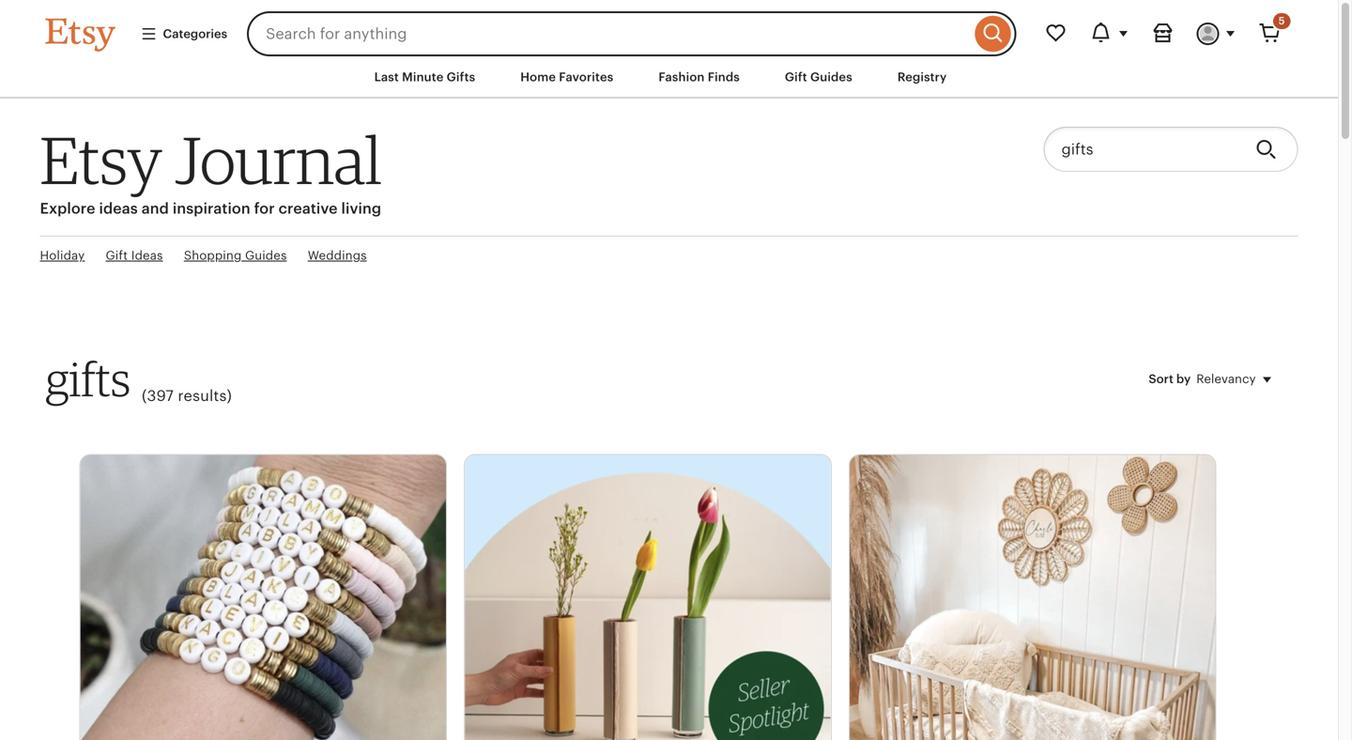 Task type: vqa. For each thing, say whether or not it's contained in the screenshot.
the Fashion Finds
yes



Task type: describe. For each thing, give the bounding box(es) containing it.
ideas
[[131, 249, 163, 263]]

creative
[[279, 200, 338, 217]]

gift guides
[[785, 70, 853, 84]]

home
[[520, 70, 556, 84]]

menu bar containing last minute gifts
[[12, 56, 1327, 99]]

last
[[374, 70, 399, 84]]

registry link
[[884, 60, 961, 94]]

fashion
[[659, 70, 705, 84]]

explore
[[40, 200, 95, 217]]

categories button
[[126, 17, 241, 51]]

sort
[[1149, 372, 1174, 386]]

finds
[[708, 70, 740, 84]]

etsy journal explore ideas and inspiration for creative living
[[40, 120, 382, 217]]

Search the blog text field
[[1044, 127, 1241, 172]]

shopping guides
[[184, 249, 287, 263]]

inspiration
[[173, 200, 250, 217]]

shopping guides link
[[184, 247, 287, 264]]

(397 results)
[[142, 388, 232, 404]]

gift ideas
[[106, 249, 163, 263]]

categories
[[163, 27, 227, 41]]

5 link
[[1248, 11, 1293, 56]]

results)
[[178, 388, 232, 404]]

none search field inside categories banner
[[247, 11, 1017, 56]]

last minute gifts link
[[360, 60, 489, 94]]

gift ideas link
[[106, 247, 163, 264]]

home favorites link
[[506, 60, 628, 94]]

Search for anything text field
[[247, 11, 971, 56]]

categories banner
[[12, 0, 1327, 56]]

5
[[1279, 15, 1285, 27]]

holiday link
[[40, 247, 85, 264]]



Task type: locate. For each thing, give the bounding box(es) containing it.
journal
[[175, 120, 382, 200]]

sort by relevancy
[[1149, 372, 1256, 386]]

living
[[341, 200, 381, 217]]

weddings link
[[308, 247, 367, 264]]

home favorites
[[520, 70, 614, 84]]

gift for gift ideas
[[106, 249, 128, 263]]

etsy
[[40, 120, 162, 200]]

and
[[142, 200, 169, 217]]

menu bar
[[12, 56, 1327, 99]]

0 horizontal spatial gift
[[106, 249, 128, 263]]

guides for gift guides
[[811, 70, 853, 84]]

gift left ideas
[[106, 249, 128, 263]]

for
[[254, 200, 275, 217]]

fashion finds link
[[645, 60, 754, 94]]

gift right finds
[[785, 70, 807, 84]]

shopping
[[184, 249, 242, 263]]

0 horizontal spatial guides
[[245, 249, 287, 263]]

gifts
[[447, 70, 475, 84]]

None search field
[[247, 11, 1017, 56]]

gifts
[[46, 350, 131, 407]]

last minute gifts
[[374, 70, 475, 84]]

guides left registry
[[811, 70, 853, 84]]

guides down for
[[245, 249, 287, 263]]

weddings
[[308, 249, 367, 263]]

minute
[[402, 70, 444, 84]]

etsy journal link
[[40, 120, 382, 200]]

1 horizontal spatial gift
[[785, 70, 807, 84]]

0 vertical spatial guides
[[811, 70, 853, 84]]

gift
[[785, 70, 807, 84], [106, 249, 128, 263]]

guides for shopping guides
[[245, 249, 287, 263]]

1 horizontal spatial guides
[[811, 70, 853, 84]]

guides
[[811, 70, 853, 84], [245, 249, 287, 263]]

gift guides link
[[771, 60, 867, 94]]

by
[[1177, 372, 1191, 386]]

holiday
[[40, 249, 85, 263]]

fashion finds
[[659, 70, 740, 84]]

registry
[[898, 70, 947, 84]]

0 vertical spatial gift
[[785, 70, 807, 84]]

1 vertical spatial gift
[[106, 249, 128, 263]]

1 vertical spatial guides
[[245, 249, 287, 263]]

guides inside "link"
[[245, 249, 287, 263]]

ideas
[[99, 200, 138, 217]]

relevancy
[[1197, 372, 1256, 386]]

favorites
[[559, 70, 614, 84]]

(397
[[142, 388, 174, 404]]

gift for gift guides
[[785, 70, 807, 84]]



